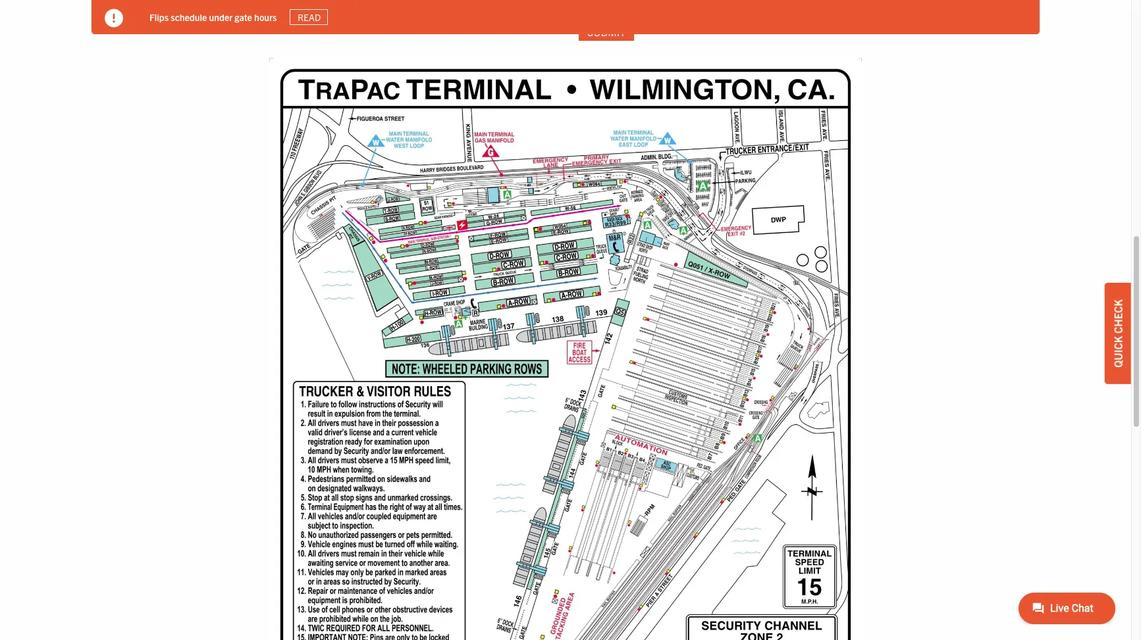 Task type: vqa. For each thing, say whether or not it's contained in the screenshot.
UNDER
yes



Task type: describe. For each thing, give the bounding box(es) containing it.
Message text field
[[579, 0, 1016, 1]]

read
[[298, 11, 321, 23]]

read link
[[290, 9, 328, 25]]

flips
[[149, 11, 169, 23]]

flips schedule under gate hours
[[149, 11, 277, 23]]



Task type: locate. For each thing, give the bounding box(es) containing it.
quick check link
[[1105, 283, 1131, 384]]

schedule
[[171, 11, 207, 23]]

quick check
[[1111, 299, 1125, 368]]

gate
[[235, 11, 252, 23]]

solid image
[[105, 9, 123, 28]]

quick
[[1111, 336, 1125, 368]]

hours
[[254, 11, 277, 23]]

check
[[1111, 299, 1125, 334]]

None submit
[[579, 23, 634, 41]]

under
[[209, 11, 233, 23]]



